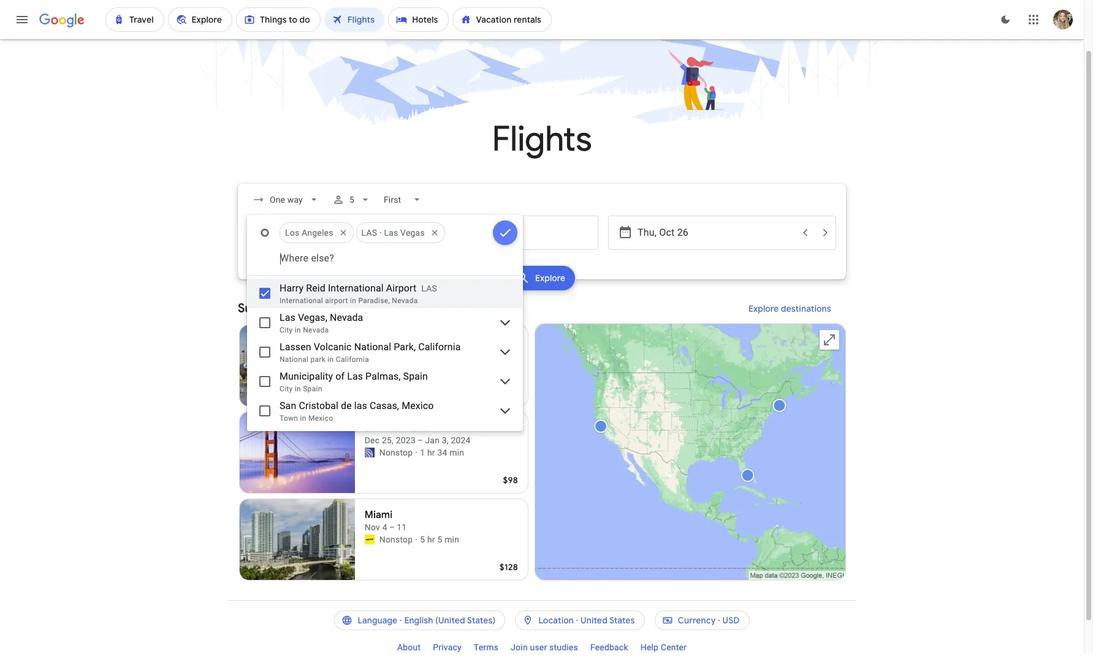 Task type: locate. For each thing, give the bounding box(es) containing it.
(united
[[435, 615, 465, 627]]

1 hr 34 min
[[420, 448, 464, 458]]

dec up united image
[[365, 436, 380, 446]]

0 horizontal spatial 5
[[349, 195, 354, 205]]

united image
[[365, 361, 374, 371]]

0 vertical spatial los
[[285, 228, 299, 238]]

toggle nearby airports for municipality of las palmas, spain image
[[498, 375, 513, 389]]

0 vertical spatial min
[[449, 448, 464, 458]]

0 vertical spatial san
[[280, 400, 296, 412]]

los inside option
[[285, 228, 299, 238]]

2 horizontal spatial nevada
[[392, 297, 418, 305]]

california
[[418, 341, 461, 353], [336, 356, 369, 364]]

list box
[[248, 276, 522, 431]]

2 horizontal spatial las
[[384, 228, 398, 238]]

0 vertical spatial national
[[354, 341, 391, 353]]

of
[[335, 371, 345, 383]]

usd
[[723, 615, 740, 627]]

2 hr from the top
[[427, 535, 435, 545]]

in inside harry reid international airport las international airport in paradise, nevada
[[350, 297, 356, 305]]

san up united image
[[365, 422, 381, 435]]

las vegas, nevada city in nevada
[[280, 312, 363, 335]]

city
[[280, 326, 293, 335], [280, 385, 293, 394]]

in down municipality
[[295, 385, 301, 394]]

harry
[[280, 283, 304, 294]]

1 vertical spatial dec
[[365, 436, 380, 446]]

0 vertical spatial mexico
[[402, 400, 434, 412]]

2 city from the top
[[280, 385, 293, 394]]

min for miami
[[445, 535, 459, 545]]

los
[[285, 228, 299, 238], [361, 301, 381, 316]]

1 horizontal spatial los
[[361, 301, 381, 316]]

city up lassen
[[280, 326, 293, 335]]

angeles inside "suggested trips from los angeles" region
[[383, 301, 429, 316]]

national down lassen
[[280, 356, 308, 364]]

toggle nearby airports for san cristobal de las casas, mexico image
[[498, 404, 513, 419]]

1 horizontal spatial nevada
[[330, 312, 363, 324]]

miami
[[365, 509, 393, 522]]

united image
[[365, 448, 374, 458]]

5 inside popup button
[[349, 195, 354, 205]]

 image
[[415, 447, 418, 459]]

in inside san cristobal de las casas, mexico town in mexico
[[300, 414, 306, 423]]

5 hr 5 min
[[420, 535, 459, 545]]

las inside where else? list box
[[384, 228, 398, 238]]

california up "of"
[[336, 356, 369, 364]]

1 horizontal spatial 5
[[420, 535, 425, 545]]

0 horizontal spatial nevada
[[303, 326, 329, 335]]

1 horizontal spatial explore
[[749, 303, 779, 314]]

2 vertical spatial nevada
[[303, 326, 329, 335]]

las
[[384, 228, 398, 238], [280, 312, 295, 324], [347, 371, 363, 383]]

paradise,
[[358, 297, 390, 305]]

town
[[280, 414, 298, 423]]

de
[[341, 400, 352, 412]]

mexico up francisco
[[402, 400, 434, 412]]

in right airport at left top
[[350, 297, 356, 305]]

1 horizontal spatial las
[[347, 371, 363, 383]]

center
[[661, 643, 687, 653]]

in
[[350, 297, 356, 305], [295, 326, 301, 335], [328, 356, 334, 364], [295, 385, 301, 394], [300, 414, 306, 423]]

los inside region
[[361, 301, 381, 316]]

2023 – jan
[[396, 436, 440, 446]]

in inside las vegas, nevada city in nevada
[[295, 326, 301, 335]]

 image
[[415, 534, 418, 546]]

2 – 9
[[382, 349, 401, 359]]

1 vertical spatial national
[[280, 356, 308, 364]]

1 vertical spatial explore
[[749, 303, 779, 314]]

miami nov 4 – 11
[[365, 509, 407, 533]]

0 vertical spatial nonstop
[[379, 361, 413, 371]]

las right las · in the top of the page
[[384, 228, 398, 238]]

2 nonstop from the top
[[379, 448, 413, 458]]

0 vertical spatial angeles
[[302, 228, 333, 238]]

hr for miami
[[427, 535, 435, 545]]

nevada down airport at left top
[[330, 312, 363, 324]]

1 city from the top
[[280, 326, 293, 335]]

help center link
[[634, 638, 693, 655]]

128 US dollars text field
[[500, 562, 518, 573]]

las right "of"
[[347, 371, 363, 383]]

studies
[[549, 643, 578, 653]]

3 nonstop from the top
[[379, 535, 413, 545]]

los up 'where'
[[285, 228, 299, 238]]

1 vertical spatial min
[[445, 535, 459, 545]]

spain down park,
[[403, 371, 428, 383]]

las
[[421, 284, 437, 294]]

1 vertical spatial san
[[365, 422, 381, 435]]

5 button
[[327, 185, 376, 215]]

0 vertical spatial california
[[418, 341, 461, 353]]

los angeles option
[[280, 218, 353, 248]]

5
[[349, 195, 354, 205], [420, 535, 425, 545], [437, 535, 442, 545]]

feedback
[[590, 643, 628, 653]]

2 dec from the top
[[365, 436, 380, 446]]

min
[[449, 448, 464, 458], [445, 535, 459, 545]]

help
[[640, 643, 659, 653]]

in for cristobal
[[300, 414, 306, 423]]

nonstop down 2 – 9
[[379, 361, 413, 371]]

spain down municipality
[[303, 385, 322, 394]]

0 vertical spatial city
[[280, 326, 293, 335]]

angeles inside los angeles option
[[302, 228, 333, 238]]

national up united icon
[[354, 341, 391, 353]]

where else?
[[280, 253, 334, 264]]

min for san francisco
[[449, 448, 464, 458]]

0 horizontal spatial california
[[336, 356, 369, 364]]

4 – 11
[[382, 523, 407, 533]]

0 horizontal spatial international
[[280, 297, 323, 305]]

join
[[511, 643, 528, 653]]

flights
[[492, 118, 592, 161]]

1 vertical spatial spain
[[303, 385, 322, 394]]

municipality of las palmas, spain city in spain
[[280, 371, 428, 394]]

hr
[[427, 448, 435, 458], [427, 535, 435, 545]]

0 vertical spatial international
[[328, 283, 384, 294]]

explore
[[535, 273, 566, 284], [749, 303, 779, 314]]

25,
[[382, 436, 394, 446]]

user
[[530, 643, 547, 653]]

nevada down airport
[[392, 297, 418, 305]]

las · las vegas
[[361, 228, 425, 238]]

nonstop down 4 – 11
[[379, 535, 413, 545]]

in right park
[[328, 356, 334, 364]]

san cristobal de las casas, mexico town in mexico
[[280, 400, 434, 423]]

5 for 5
[[349, 195, 354, 205]]

in right town
[[300, 414, 306, 423]]

None field
[[248, 189, 325, 211], [379, 189, 428, 211], [248, 189, 325, 211], [379, 189, 428, 211]]

1 vertical spatial las
[[280, 312, 295, 324]]

international down harry
[[280, 297, 323, 305]]

nov
[[365, 523, 380, 533]]

1 vertical spatial nonstop
[[379, 448, 413, 458]]

1 vertical spatial city
[[280, 385, 293, 394]]

city down municipality
[[280, 385, 293, 394]]

0 horizontal spatial mexico
[[308, 414, 333, 423]]

0 vertical spatial dec
[[365, 349, 380, 359]]

1 dec from the top
[[365, 349, 380, 359]]

1 horizontal spatial angeles
[[383, 301, 429, 316]]

0 horizontal spatial explore
[[535, 273, 566, 284]]

0 vertical spatial nevada
[[392, 297, 418, 305]]

california right park,
[[418, 341, 461, 353]]

0 horizontal spatial las
[[280, 312, 295, 324]]

1 vertical spatial angeles
[[383, 301, 429, 316]]

privacy link
[[427, 638, 468, 655]]

0 vertical spatial explore
[[535, 273, 566, 284]]

nonstop down 25,
[[379, 448, 413, 458]]

0 horizontal spatial national
[[280, 356, 308, 364]]

angeles up the else?
[[302, 228, 333, 238]]

spirit image
[[365, 535, 374, 545]]

park
[[310, 356, 326, 364]]

city inside las vegas, nevada city in nevada
[[280, 326, 293, 335]]

0 horizontal spatial angeles
[[302, 228, 333, 238]]

1 horizontal spatial spain
[[403, 371, 428, 383]]

dec up united icon
[[365, 349, 380, 359]]

2 vertical spatial nonstop
[[379, 535, 413, 545]]

1 vertical spatial california
[[336, 356, 369, 364]]

park,
[[394, 341, 416, 353]]

0 horizontal spatial san
[[280, 400, 296, 412]]

city inside municipality of las palmas, spain city in spain
[[280, 385, 293, 394]]

1 vertical spatial international
[[280, 297, 323, 305]]

san inside san cristobal de las casas, mexico town in mexico
[[280, 400, 296, 412]]

explore inside "flight" search field
[[535, 273, 566, 284]]

1 vertical spatial hr
[[427, 535, 435, 545]]

cristobal
[[299, 400, 338, 412]]

0 vertical spatial spain
[[403, 371, 428, 383]]

nevada down the vegas, at the top left
[[303, 326, 329, 335]]

angeles
[[302, 228, 333, 238], [383, 301, 429, 316]]

dec
[[365, 349, 380, 359], [365, 436, 380, 446]]

terms link
[[468, 638, 505, 655]]

0 horizontal spatial los
[[285, 228, 299, 238]]

0 vertical spatial hr
[[427, 448, 435, 458]]

nevada
[[392, 297, 418, 305], [330, 312, 363, 324], [303, 326, 329, 335]]

spain
[[403, 371, 428, 383], [303, 385, 322, 394]]

join user studies
[[511, 643, 578, 653]]

2 vertical spatial las
[[347, 371, 363, 383]]

los right from
[[361, 301, 381, 316]]

explore inside "suggested trips from los angeles" region
[[749, 303, 779, 314]]

nonstop for miami
[[379, 535, 413, 545]]

option
[[356, 218, 445, 248]]

angeles down airport
[[383, 301, 429, 316]]

where
[[280, 253, 309, 264]]

san for cristobal
[[280, 400, 296, 412]]

international up 'paradise,'
[[328, 283, 384, 294]]

san up town
[[280, 400, 296, 412]]

1 horizontal spatial san
[[365, 422, 381, 435]]

explore destinations
[[749, 303, 831, 314]]

international
[[328, 283, 384, 294], [280, 297, 323, 305]]

in inside municipality of las palmas, spain city in spain
[[295, 385, 301, 394]]

mexico down cristobal
[[308, 414, 333, 423]]

1 horizontal spatial national
[[354, 341, 391, 353]]

language
[[358, 615, 397, 627]]

english
[[404, 615, 433, 627]]

san francisco dec 25, 2023 – jan 3, 2024
[[365, 422, 471, 446]]

san inside san francisco dec 25, 2023 – jan 3, 2024
[[365, 422, 381, 435]]

mexico
[[402, 400, 434, 412], [308, 414, 333, 423]]

location
[[538, 615, 574, 627]]

in inside lassen volcanic national park, california national park in california
[[328, 356, 334, 364]]

1 vertical spatial los
[[361, 301, 381, 316]]

las left the vegas, at the top left
[[280, 312, 295, 324]]

in up lassen
[[295, 326, 301, 335]]

0 vertical spatial las
[[384, 228, 398, 238]]

las ·
[[361, 228, 382, 238]]

lassen volcanic national park, california national park in california
[[280, 341, 461, 364]]

terms
[[474, 643, 499, 653]]

1 hr from the top
[[427, 448, 435, 458]]



Task type: describe. For each thing, give the bounding box(es) containing it.
boston dec 2 – 9
[[365, 335, 401, 359]]

currency
[[678, 615, 716, 627]]

Flight search field
[[228, 184, 856, 432]]

change appearance image
[[991, 5, 1020, 34]]

explore for explore
[[535, 273, 566, 284]]

Where else? text field
[[280, 244, 490, 273]]

dec inside san francisco dec 25, 2023 – jan 3, 2024
[[365, 436, 380, 446]]

1 nonstop from the top
[[379, 361, 413, 371]]

states
[[609, 615, 635, 627]]

1
[[420, 448, 425, 458]]

1 horizontal spatial california
[[418, 341, 461, 353]]

hr for san francisco
[[427, 448, 435, 458]]

explore button
[[508, 266, 575, 291]]

palmas,
[[365, 371, 401, 383]]

Departure text field
[[638, 216, 795, 250]]

trips
[[302, 301, 328, 316]]

main menu image
[[15, 12, 29, 27]]

2 horizontal spatial 5
[[437, 535, 442, 545]]

about
[[397, 643, 421, 653]]

1 horizontal spatial international
[[328, 283, 384, 294]]

destinations
[[781, 303, 831, 314]]

las
[[354, 400, 367, 412]]

dec inside boston dec 2 – 9
[[365, 349, 380, 359]]

nevada inside harry reid international airport las international airport in paradise, nevada
[[392, 297, 418, 305]]

suggested trips from los angeles region
[[238, 294, 846, 586]]

5 for 5 hr 5 min
[[420, 535, 425, 545]]

nonstop for san
[[379, 448, 413, 458]]

united
[[581, 615, 607, 627]]

else?
[[311, 253, 334, 264]]

vegas
[[400, 228, 425, 238]]

las inside municipality of las palmas, spain city in spain
[[347, 371, 363, 383]]

3,
[[442, 436, 449, 446]]

in for reid
[[350, 297, 356, 305]]

where else? list box
[[280, 218, 490, 273]]

help center
[[640, 643, 687, 653]]

2024
[[451, 436, 471, 446]]

about link
[[391, 638, 427, 655]]

from
[[331, 301, 358, 316]]

98 US dollars text field
[[503, 475, 518, 486]]

explore for explore destinations
[[749, 303, 779, 314]]

suggested
[[238, 301, 299, 316]]

airport
[[386, 283, 416, 294]]

francisco
[[384, 422, 429, 435]]

done image
[[498, 226, 513, 240]]

34
[[437, 448, 447, 458]]

option containing las ·
[[356, 218, 445, 248]]

san for francisco
[[365, 422, 381, 435]]

airport
[[325, 297, 348, 305]]

privacy
[[433, 643, 462, 653]]

$98
[[503, 475, 518, 486]]

suggested trips from los angeles
[[238, 301, 429, 316]]

toggle nearby airports for las vegas, nevada image
[[498, 316, 513, 330]]

los angeles
[[285, 228, 333, 238]]

$128
[[500, 562, 518, 573]]

toggle nearby airports for lassen volcanic national park, california image
[[498, 345, 513, 360]]

harry reid international airport las international airport in paradise, nevada
[[280, 283, 437, 305]]

lassen
[[280, 341, 311, 353]]

boston
[[365, 335, 397, 348]]

united states
[[581, 615, 635, 627]]

join user studies link
[[505, 638, 584, 655]]

english (united states)
[[404, 615, 496, 627]]

in for volcanic
[[328, 356, 334, 364]]

1 vertical spatial mexico
[[308, 414, 333, 423]]

list box containing harry reid international airport
[[248, 276, 522, 431]]

las inside las vegas, nevada city in nevada
[[280, 312, 295, 324]]

explore destinations button
[[734, 294, 846, 324]]

feedback link
[[584, 638, 634, 655]]

enter your origin dialog
[[247, 215, 523, 432]]

volcanic
[[314, 341, 352, 353]]

1 horizontal spatial mexico
[[402, 400, 434, 412]]

states)
[[467, 615, 496, 627]]

municipality
[[280, 371, 333, 383]]

vegas,
[[298, 312, 327, 324]]

0 horizontal spatial spain
[[303, 385, 322, 394]]

casas,
[[370, 400, 399, 412]]

reid
[[306, 283, 325, 294]]

1 vertical spatial nevada
[[330, 312, 363, 324]]



Task type: vqa. For each thing, say whether or not it's contained in the screenshot.
4th 3 from the bottom
no



